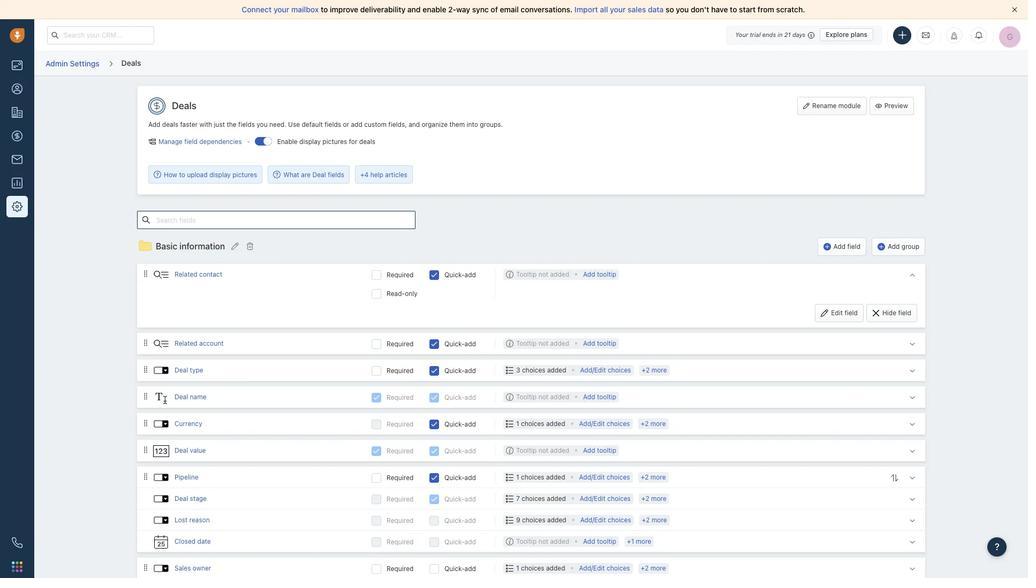 Task type: describe. For each thing, give the bounding box(es) containing it.
0 vertical spatial and
[[408, 5, 421, 14]]

currency
[[175, 420, 202, 428]]

your
[[735, 31, 748, 38]]

1 vertical spatial deals
[[359, 138, 375, 146]]

2-
[[448, 5, 456, 14]]

deal for deal name
[[175, 393, 188, 401]]

add/edit choices for type
[[580, 366, 631, 374]]

faster
[[180, 121, 198, 129]]

not for related account
[[539, 339, 549, 347]]

form text image
[[153, 390, 169, 406]]

type
[[190, 366, 203, 374]]

email
[[500, 5, 519, 14]]

or
[[343, 121, 349, 129]]

1 choices added for currency
[[516, 420, 565, 428]]

1 for currency
[[516, 420, 519, 428]]

enable
[[277, 138, 298, 146]]

edit field button
[[815, 304, 864, 322]]

+2 more for stage
[[642, 495, 667, 503]]

have
[[711, 5, 728, 14]]

add/edit for stage
[[580, 495, 606, 503]]

+2 for stage
[[642, 495, 650, 503]]

related for related account
[[175, 339, 197, 347]]

add for name
[[465, 394, 476, 402]]

quick- for date
[[445, 538, 465, 546]]

not for related contact
[[539, 270, 549, 278]]

articles
[[385, 171, 408, 179]]

add for account
[[465, 340, 476, 348]]

custom
[[364, 121, 387, 129]]

use
[[288, 121, 300, 129]]

quick-add for type
[[445, 367, 476, 375]]

your trial ends in 21 days
[[735, 31, 806, 38]]

module
[[839, 102, 861, 110]]

deal for deal type
[[175, 366, 188, 374]]

1 vertical spatial deals
[[172, 100, 197, 111]]

lost reason
[[175, 516, 210, 524]]

preview button
[[870, 97, 914, 115]]

only
[[405, 290, 418, 298]]

required for stage
[[387, 495, 414, 503]]

1 vertical spatial and
[[409, 121, 420, 129]]

add tooltip link for related account
[[583, 338, 617, 349]]

tooltip for name
[[597, 393, 617, 401]]

+2 for owner
[[641, 564, 649, 572]]

quick- for value
[[445, 447, 465, 455]]

not for closed date
[[539, 538, 549, 546]]

import
[[575, 5, 598, 14]]

quick-add for account
[[445, 340, 476, 348]]

0 horizontal spatial you
[[257, 121, 268, 129]]

data
[[648, 5, 664, 14]]

ui drag handle image for deal value
[[142, 446, 149, 454]]

closed
[[175, 538, 196, 546]]

enable
[[423, 5, 446, 14]]

3
[[516, 366, 520, 374]]

field for edit
[[845, 309, 858, 317]]

tooltip for contact
[[597, 270, 617, 278]]

+1 more
[[627, 538, 651, 546]]

tooltip for account
[[597, 339, 617, 347]]

deal name
[[175, 393, 206, 401]]

quick- for name
[[445, 394, 465, 402]]

are
[[301, 171, 311, 179]]

quick-add for date
[[445, 538, 476, 546]]

way
[[456, 5, 470, 14]]

9 choices added
[[516, 516, 566, 524]]

1 for sales owner
[[516, 564, 519, 572]]

add field button
[[818, 238, 867, 256]]

closed date
[[175, 538, 211, 546]]

contact
[[199, 270, 222, 278]]

add/edit for owner
[[579, 564, 605, 572]]

the
[[227, 121, 237, 129]]

required for name
[[387, 394, 414, 402]]

closed date link
[[175, 538, 211, 546]]

add for contact
[[465, 271, 476, 279]]

related account link
[[175, 339, 224, 347]]

form dropdown image for sales owner
[[153, 561, 169, 577]]

+1 more link
[[627, 538, 651, 546]]

improve
[[330, 5, 358, 14]]

more for type
[[652, 366, 667, 374]]

add tooltip for related account
[[583, 339, 617, 347]]

days
[[793, 31, 806, 38]]

add for date
[[465, 538, 476, 546]]

plans
[[851, 31, 868, 39]]

+2 more link for type
[[642, 366, 667, 374]]

add tooltip for closed date
[[583, 538, 617, 546]]

deliverability
[[360, 5, 406, 14]]

how to upload display pictures
[[164, 171, 257, 179]]

information
[[180, 241, 225, 251]]

more for owner
[[651, 564, 666, 572]]

sales owner
[[175, 564, 211, 572]]

related for related contact
[[175, 270, 197, 278]]

deal value link
[[175, 447, 206, 455]]

add/edit choices link for type
[[580, 365, 631, 376]]

related contact
[[175, 270, 222, 278]]

+4 help articles button
[[355, 166, 413, 184]]

sync
[[472, 5, 489, 14]]

explore
[[826, 31, 849, 39]]

1 choices added for sales owner
[[516, 564, 565, 572]]

7 quick- from the top
[[445, 474, 465, 482]]

reason
[[189, 516, 210, 524]]

sales owner link
[[175, 564, 211, 572]]

add group button
[[872, 238, 926, 256]]

added for type
[[547, 366, 566, 374]]

Search fields text field
[[137, 211, 416, 229]]

+2 more link for reason
[[642, 516, 667, 524]]

group
[[902, 242, 920, 251]]

+1
[[627, 538, 634, 546]]

fields left or
[[325, 121, 341, 129]]

Search your CRM... text field
[[47, 26, 154, 44]]

add for value
[[465, 447, 476, 455]]

ends
[[763, 31, 776, 38]]

not for deal name
[[539, 393, 549, 401]]

add for stage
[[465, 495, 476, 503]]

manage
[[159, 138, 183, 146]]

help
[[370, 171, 383, 179]]

required for reason
[[387, 517, 414, 525]]

5 required from the top
[[387, 420, 414, 428]]

value
[[190, 447, 206, 455]]

settings
[[70, 59, 99, 68]]

7 required from the top
[[387, 474, 414, 482]]

related account
[[175, 339, 224, 347]]

add/edit for reason
[[580, 516, 606, 524]]

7 choices added
[[516, 495, 566, 503]]

required for value
[[387, 447, 414, 455]]

related contact link
[[175, 270, 222, 278]]

quick- for owner
[[445, 565, 465, 573]]

1 for pipeline
[[516, 473, 519, 481]]

5 quick-add from the top
[[445, 420, 476, 428]]

date
[[197, 538, 211, 546]]

+2 for type
[[642, 366, 650, 374]]

add tooltip link for closed date
[[583, 537, 617, 547]]

name
[[190, 393, 206, 401]]

don't
[[691, 5, 709, 14]]

1 your from the left
[[274, 5, 289, 14]]

deal value
[[175, 447, 206, 455]]

sales
[[628, 5, 646, 14]]

how
[[164, 171, 177, 179]]

enable display pictures for deals
[[277, 138, 375, 146]]

connect your mailbox link
[[242, 5, 321, 14]]

explore plans
[[826, 31, 868, 39]]

edit
[[831, 309, 843, 317]]

2 your from the left
[[610, 5, 626, 14]]

tooltip not added for related contact
[[516, 270, 569, 278]]

+2 more for reason
[[642, 516, 667, 524]]

1 horizontal spatial to
[[321, 5, 328, 14]]

read-only
[[387, 290, 418, 298]]

groups.
[[480, 121, 503, 129]]

phone element
[[6, 532, 28, 554]]



Task type: vqa. For each thing, say whether or not it's contained in the screenshot.
Help
yes



Task type: locate. For each thing, give the bounding box(es) containing it.
11 quick-add from the top
[[445, 565, 476, 573]]

2 quick- from the top
[[445, 340, 465, 348]]

quick-add for name
[[445, 394, 476, 402]]

to right mailbox
[[321, 5, 328, 14]]

ui drag handle image left deal type
[[142, 366, 149, 374]]

what's new image
[[951, 32, 958, 39]]

and
[[408, 5, 421, 14], [409, 121, 420, 129]]

to right how
[[179, 171, 185, 179]]

5 tooltip from the top
[[516, 538, 537, 546]]

1 ui drag handle image from the top
[[142, 270, 149, 278]]

admin settings link
[[45, 55, 100, 72]]

2 quick-add from the top
[[445, 340, 476, 348]]

11 required from the top
[[387, 565, 414, 573]]

5 not from the top
[[539, 538, 549, 546]]

deals
[[162, 121, 178, 129], [359, 138, 375, 146]]

hide field button
[[867, 304, 917, 322]]

1 related from the top
[[175, 270, 197, 278]]

manage field dependencies link
[[148, 137, 247, 147]]

your right all
[[610, 5, 626, 14]]

default
[[302, 121, 323, 129]]

1 vertical spatial related
[[175, 339, 197, 347]]

ui drag handle image left form decimal icon
[[142, 446, 149, 454]]

4 tooltip not added from the top
[[516, 447, 569, 455]]

4 add tooltip from the top
[[583, 447, 617, 455]]

2 add tooltip from the top
[[583, 339, 617, 347]]

2 form dropdown image from the top
[[153, 491, 169, 507]]

1 1 from the top
[[516, 420, 519, 428]]

2 required from the top
[[387, 340, 414, 348]]

1 horizontal spatial deals
[[359, 138, 375, 146]]

tooltip for related account
[[516, 339, 537, 347]]

deal right are
[[313, 171, 326, 179]]

organize
[[422, 121, 448, 129]]

3 form dropdown image from the top
[[153, 561, 169, 577]]

0 vertical spatial 1
[[516, 420, 519, 428]]

ui drag handle image
[[142, 392, 149, 400], [142, 446, 149, 454], [142, 564, 149, 572]]

account
[[199, 339, 224, 347]]

tooltip for deal value
[[516, 447, 537, 455]]

stage
[[190, 495, 207, 503]]

tooltip for deal name
[[516, 393, 537, 401]]

2 vertical spatial 1 choices added
[[516, 564, 565, 572]]

3 quick- from the top
[[445, 367, 465, 375]]

1 vertical spatial 1
[[516, 473, 519, 481]]

scratch.
[[776, 5, 805, 14]]

admin
[[46, 59, 68, 68]]

hide
[[883, 309, 897, 317]]

tooltip for value
[[597, 447, 617, 455]]

3 tooltip from the top
[[597, 393, 617, 401]]

form dropdown image for currency
[[153, 416, 169, 432]]

add tooltip for deal name
[[583, 393, 617, 401]]

required for date
[[387, 538, 414, 546]]

quick-add
[[445, 271, 476, 279], [445, 340, 476, 348], [445, 367, 476, 375], [445, 394, 476, 402], [445, 420, 476, 428], [445, 447, 476, 455], [445, 474, 476, 482], [445, 495, 476, 503], [445, 517, 476, 525], [445, 538, 476, 546], [445, 565, 476, 573]]

0 horizontal spatial to
[[179, 171, 185, 179]]

+2 more link for owner
[[641, 564, 666, 572]]

tooltip for closed date
[[516, 538, 537, 546]]

add/edit choices
[[580, 366, 631, 374], [579, 420, 630, 428], [579, 473, 630, 481], [580, 495, 631, 503], [580, 516, 631, 524], [579, 564, 630, 572]]

add deals faster with just the fields you need. use default fields or add custom fields, and organize them into groups.
[[148, 121, 503, 129]]

5 tooltip not added from the top
[[516, 538, 569, 546]]

tooltip not added for deal name
[[516, 393, 569, 401]]

sales
[[175, 564, 191, 572]]

fields,
[[388, 121, 407, 129]]

4 quick- from the top
[[445, 394, 465, 402]]

start
[[739, 5, 756, 14]]

1 tooltip from the top
[[516, 270, 537, 278]]

ui drag handle image left pipeline
[[142, 473, 149, 481]]

add/edit choices link for stage
[[580, 494, 631, 504]]

to left start at the top of the page
[[730, 5, 737, 14]]

freshworks switcher image
[[12, 562, 22, 572]]

1 horizontal spatial you
[[676, 5, 689, 14]]

added for account
[[550, 339, 569, 347]]

6 required from the top
[[387, 447, 414, 455]]

add for reason
[[465, 517, 476, 525]]

deals right for
[[359, 138, 375, 146]]

for
[[349, 138, 357, 146]]

form dropdown image
[[153, 362, 169, 379], [153, 491, 169, 507], [153, 561, 169, 577]]

0 vertical spatial pictures
[[323, 138, 347, 146]]

3 ui drag handle image from the top
[[142, 564, 149, 572]]

added for reason
[[547, 516, 566, 524]]

read-
[[387, 290, 405, 298]]

added
[[550, 270, 569, 278], [550, 339, 569, 347], [547, 366, 566, 374], [550, 393, 569, 401], [546, 420, 565, 428], [550, 447, 569, 455], [546, 473, 565, 481], [547, 495, 566, 503], [547, 516, 566, 524], [550, 538, 569, 546], [546, 564, 565, 572]]

1 vertical spatial ui drag handle image
[[142, 446, 149, 454]]

quick-add for owner
[[445, 565, 476, 573]]

1 horizontal spatial deals
[[172, 100, 197, 111]]

form dropdown image for lost reason
[[153, 512, 169, 528]]

conversations.
[[521, 5, 573, 14]]

more for date
[[636, 538, 651, 546]]

3 required from the top
[[387, 367, 414, 375]]

rename module button
[[798, 97, 867, 115]]

6 quick-add from the top
[[445, 447, 476, 455]]

9 quick-add from the top
[[445, 517, 476, 525]]

form dropdown image left sales
[[153, 561, 169, 577]]

0 vertical spatial you
[[676, 5, 689, 14]]

explore plans link
[[820, 28, 874, 41]]

owner
[[193, 564, 211, 572]]

deal left value
[[175, 447, 188, 455]]

added for contact
[[550, 270, 569, 278]]

required for contact
[[387, 271, 414, 279]]

your left mailbox
[[274, 5, 289, 14]]

0 vertical spatial form dropdown image
[[153, 416, 169, 432]]

4 ui drag handle image from the top
[[142, 419, 149, 427]]

10 quick- from the top
[[445, 538, 465, 546]]

required for account
[[387, 340, 414, 348]]

3 add tooltip link from the top
[[583, 392, 617, 403]]

add/edit
[[580, 366, 606, 374], [579, 420, 605, 428], [579, 473, 605, 481], [580, 495, 606, 503], [580, 516, 606, 524], [579, 564, 605, 572]]

ui drag handle image left form auto_complete image in the left top of the page
[[142, 270, 149, 278]]

into
[[467, 121, 478, 129]]

in
[[778, 31, 783, 38]]

hide field
[[883, 309, 912, 317]]

2 tooltip from the top
[[516, 339, 537, 347]]

form dropdown image down form auto_complete icon
[[153, 362, 169, 379]]

1 horizontal spatial your
[[610, 5, 626, 14]]

2 vertical spatial form dropdown image
[[153, 561, 169, 577]]

add/edit choices link for owner
[[579, 563, 630, 574]]

2 tooltip from the top
[[597, 339, 617, 347]]

0 vertical spatial ui drag handle image
[[142, 392, 149, 400]]

phone image
[[12, 538, 22, 548]]

ui drag handle image left form auto_complete icon
[[142, 339, 149, 347]]

deal left stage on the left of page
[[175, 495, 188, 503]]

2 1 from the top
[[516, 473, 519, 481]]

5 ui drag handle image from the top
[[142, 473, 149, 481]]

3 choices added
[[516, 366, 566, 374]]

added for name
[[550, 393, 569, 401]]

0 vertical spatial deals
[[121, 58, 141, 67]]

quick- for type
[[445, 367, 465, 375]]

2 ui drag handle image from the top
[[142, 339, 149, 347]]

preview
[[885, 102, 908, 110]]

you left need.
[[257, 121, 268, 129]]

form dropdown image left pipeline link
[[153, 470, 169, 486]]

form dropdown image
[[153, 416, 169, 432], [153, 470, 169, 486], [153, 512, 169, 528]]

1 ui drag handle image from the top
[[142, 392, 149, 400]]

quick-add for stage
[[445, 495, 476, 503]]

form dropdown image for deal type
[[153, 362, 169, 379]]

rename module
[[813, 102, 861, 110]]

pictures down "dependencies"
[[233, 171, 257, 179]]

add/edit for type
[[580, 366, 606, 374]]

form dropdown image for deal stage
[[153, 491, 169, 507]]

more for stage
[[651, 495, 667, 503]]

0 vertical spatial 1 choices added
[[516, 420, 565, 428]]

0 horizontal spatial deals
[[121, 58, 141, 67]]

4 quick-add from the top
[[445, 394, 476, 402]]

+2 for reason
[[642, 516, 650, 524]]

1 form dropdown image from the top
[[153, 416, 169, 432]]

deal name link
[[175, 393, 206, 401]]

pipeline link
[[175, 473, 199, 481]]

form dropdown image left 'lost'
[[153, 512, 169, 528]]

form date_time image
[[153, 534, 169, 550]]

+4 help articles link
[[360, 170, 408, 179]]

choices
[[522, 366, 546, 374], [608, 366, 631, 374], [521, 420, 545, 428], [607, 420, 630, 428], [521, 473, 545, 481], [607, 473, 630, 481], [522, 495, 545, 503], [607, 495, 631, 503], [522, 516, 546, 524], [608, 516, 631, 524], [521, 564, 545, 572], [607, 564, 630, 572]]

ui drag handle image for deal type
[[142, 366, 149, 374]]

1 tooltip not added from the top
[[516, 270, 569, 278]]

11 quick- from the top
[[445, 565, 465, 573]]

0 horizontal spatial your
[[274, 5, 289, 14]]

deals up manage at the top left of the page
[[162, 121, 178, 129]]

you
[[676, 5, 689, 14], [257, 121, 268, 129]]

1 required from the top
[[387, 271, 414, 279]]

2 add tooltip link from the top
[[583, 338, 617, 349]]

1 form dropdown image from the top
[[153, 362, 169, 379]]

2 tooltip not added from the top
[[516, 339, 569, 347]]

1 vertical spatial form dropdown image
[[153, 470, 169, 486]]

3 ui drag handle image from the top
[[142, 366, 149, 374]]

9 quick- from the top
[[445, 517, 465, 525]]

quick- for account
[[445, 340, 465, 348]]

0 horizontal spatial deals
[[162, 121, 178, 129]]

quick-add for value
[[445, 447, 476, 455]]

pipeline
[[175, 473, 199, 481]]

add tooltip for related contact
[[583, 270, 617, 278]]

ui drag handle image left form text image
[[142, 392, 149, 400]]

close image
[[1012, 7, 1018, 12]]

edit field
[[831, 309, 858, 317]]

9 required from the top
[[387, 517, 414, 525]]

field for hide
[[898, 309, 912, 317]]

and left enable
[[408, 5, 421, 14]]

and right fields, on the top left of the page
[[409, 121, 420, 129]]

quick- for stage
[[445, 495, 465, 503]]

related left contact
[[175, 270, 197, 278]]

2 related from the top
[[175, 339, 197, 347]]

tooltip for related contact
[[516, 270, 537, 278]]

just
[[214, 121, 225, 129]]

to
[[321, 5, 328, 14], [730, 5, 737, 14], [179, 171, 185, 179]]

+2 more for owner
[[641, 564, 666, 572]]

8 quick- from the top
[[445, 495, 465, 503]]

pictures
[[323, 138, 347, 146], [233, 171, 257, 179]]

what
[[283, 171, 299, 179]]

1
[[516, 420, 519, 428], [516, 473, 519, 481], [516, 564, 519, 572]]

added for stage
[[547, 495, 566, 503]]

added for value
[[550, 447, 569, 455]]

more for reason
[[652, 516, 667, 524]]

field right "edit" on the bottom right of page
[[845, 309, 858, 317]]

ui drag handle image
[[142, 270, 149, 278], [142, 339, 149, 347], [142, 366, 149, 374], [142, 419, 149, 427], [142, 473, 149, 481]]

0 vertical spatial display
[[299, 138, 321, 146]]

5 quick- from the top
[[445, 420, 465, 428]]

deal for deal stage
[[175, 495, 188, 503]]

deal left type
[[175, 366, 188, 374]]

display down default
[[299, 138, 321, 146]]

related right form auto_complete icon
[[175, 339, 197, 347]]

ui drag handle image left currency link
[[142, 419, 149, 427]]

7 quick-add from the top
[[445, 474, 476, 482]]

8 quick-add from the top
[[445, 495, 476, 503]]

3 tooltip not added from the top
[[516, 393, 569, 401]]

mailbox
[[291, 5, 319, 14]]

basic
[[156, 241, 177, 251]]

2 ui drag handle image from the top
[[142, 446, 149, 454]]

form dropdown image down form text image
[[153, 416, 169, 432]]

how to upload display pictures link
[[154, 170, 257, 179]]

fields inside what are deal fields link
[[328, 171, 344, 179]]

1 1 choices added from the top
[[516, 420, 565, 428]]

ui drag handle image for sales owner
[[142, 564, 149, 572]]

1 vertical spatial pictures
[[233, 171, 257, 179]]

4 tooltip from the top
[[516, 447, 537, 455]]

1 horizontal spatial display
[[299, 138, 321, 146]]

quick- for reason
[[445, 517, 465, 525]]

so
[[666, 5, 674, 14]]

6 quick- from the top
[[445, 447, 465, 455]]

0 horizontal spatial display
[[209, 171, 231, 179]]

0 vertical spatial deals
[[162, 121, 178, 129]]

add/edit choices for owner
[[579, 564, 630, 572]]

1 vertical spatial form dropdown image
[[153, 491, 169, 507]]

not
[[539, 270, 549, 278], [539, 339, 549, 347], [539, 393, 549, 401], [539, 447, 549, 455], [539, 538, 549, 546]]

ui drag handle image for deal name
[[142, 392, 149, 400]]

you right the so
[[676, 5, 689, 14]]

2 horizontal spatial to
[[730, 5, 737, 14]]

tooltip for date
[[597, 538, 617, 546]]

deal
[[313, 171, 326, 179], [175, 366, 188, 374], [175, 393, 188, 401], [175, 447, 188, 455], [175, 495, 188, 503]]

add tooltip link for deal name
[[583, 392, 617, 403]]

send email image
[[922, 30, 930, 40]]

4 tooltip from the top
[[597, 447, 617, 455]]

5 add tooltip link from the top
[[583, 537, 617, 547]]

add tooltip link for deal value
[[583, 445, 617, 456]]

pictures left for
[[323, 138, 347, 146]]

deal left name
[[175, 393, 188, 401]]

deal stage link
[[175, 495, 207, 503]]

add/edit choices for reason
[[580, 516, 631, 524]]

0 vertical spatial form dropdown image
[[153, 362, 169, 379]]

10 quick-add from the top
[[445, 538, 476, 546]]

10 required from the top
[[387, 538, 414, 546]]

add group
[[888, 242, 920, 251]]

rename
[[813, 102, 837, 110]]

add/edit choices link for reason
[[580, 515, 631, 526]]

fields left +4
[[328, 171, 344, 179]]

deals down search your crm... text box
[[121, 58, 141, 67]]

add field
[[834, 242, 861, 251]]

2 form dropdown image from the top
[[153, 470, 169, 486]]

1 horizontal spatial pictures
[[323, 138, 347, 146]]

deal for deal value
[[175, 447, 188, 455]]

all
[[600, 5, 608, 14]]

3 1 choices added from the top
[[516, 564, 565, 572]]

1 quick- from the top
[[445, 271, 465, 279]]

them
[[450, 121, 465, 129]]

7
[[516, 495, 520, 503]]

1 choices added for pipeline
[[516, 473, 565, 481]]

your
[[274, 5, 289, 14], [610, 5, 626, 14]]

tooltip not added for related account
[[516, 339, 569, 347]]

what are deal fields link
[[273, 170, 344, 179]]

2 not from the top
[[539, 339, 549, 347]]

required for owner
[[387, 565, 414, 573]]

deals
[[121, 58, 141, 67], [172, 100, 197, 111]]

+2 more link for stage
[[642, 495, 667, 503]]

1 not from the top
[[539, 270, 549, 278]]

field down faster
[[184, 138, 198, 146]]

4 not from the top
[[539, 447, 549, 455]]

tooltip not added for closed date
[[516, 538, 569, 546]]

manage field dependencies
[[159, 138, 242, 146]]

added for date
[[550, 538, 569, 546]]

deals up faster
[[172, 100, 197, 111]]

import all your sales data link
[[575, 5, 666, 14]]

lost reason link
[[175, 516, 210, 524]]

display right upload
[[209, 171, 231, 179]]

tooltip not added for deal value
[[516, 447, 569, 455]]

5 add tooltip from the top
[[583, 538, 617, 546]]

3 1 from the top
[[516, 564, 519, 572]]

with
[[199, 121, 212, 129]]

2 vertical spatial form dropdown image
[[153, 512, 169, 528]]

+2
[[642, 366, 650, 374], [641, 420, 649, 428], [641, 473, 649, 481], [642, 495, 650, 503], [642, 516, 650, 524], [641, 564, 649, 572]]

upload
[[187, 171, 208, 179]]

ui drag handle image for related account
[[142, 339, 149, 347]]

add for owner
[[465, 565, 476, 573]]

tooltip
[[516, 270, 537, 278], [516, 339, 537, 347], [516, 393, 537, 401], [516, 447, 537, 455], [516, 538, 537, 546]]

field left the 'add group' button
[[848, 242, 861, 251]]

ui drag handle image left sales
[[142, 564, 149, 572]]

2 vertical spatial ui drag handle image
[[142, 564, 149, 572]]

0 horizontal spatial pictures
[[233, 171, 257, 179]]

fields right the
[[238, 121, 255, 129]]

deal type
[[175, 366, 203, 374]]

form dropdown image for pipeline
[[153, 470, 169, 486]]

3 form dropdown image from the top
[[153, 512, 169, 528]]

1 add tooltip from the top
[[583, 270, 617, 278]]

1 tooltip from the top
[[597, 270, 617, 278]]

4 required from the top
[[387, 394, 414, 402]]

ui drag handle image for related contact
[[142, 270, 149, 278]]

2 vertical spatial 1
[[516, 564, 519, 572]]

3 tooltip from the top
[[516, 393, 537, 401]]

3 add tooltip from the top
[[583, 393, 617, 401]]

3 quick-add from the top
[[445, 367, 476, 375]]

4 add tooltip link from the top
[[583, 445, 617, 456]]

form dropdown image left deal stage on the bottom left of the page
[[153, 491, 169, 507]]

quick- for contact
[[445, 271, 465, 279]]

1 quick-add from the top
[[445, 271, 476, 279]]

field for manage
[[184, 138, 198, 146]]

add tooltip for deal value
[[583, 447, 617, 455]]

display
[[299, 138, 321, 146], [209, 171, 231, 179]]

3 not from the top
[[539, 393, 549, 401]]

1 add tooltip link from the top
[[583, 269, 617, 280]]

1 vertical spatial 1 choices added
[[516, 473, 565, 481]]

add/edit choices for stage
[[580, 495, 631, 503]]

add/edit choices link
[[580, 365, 631, 376], [579, 419, 630, 429], [579, 472, 630, 483], [580, 494, 631, 504], [580, 515, 631, 526], [579, 563, 630, 574]]

required for type
[[387, 367, 414, 375]]

0 vertical spatial related
[[175, 270, 197, 278]]

from
[[758, 5, 774, 14]]

add tooltip link for related contact
[[583, 269, 617, 280]]

5 tooltip from the top
[[597, 538, 617, 546]]

form decimal image
[[153, 443, 169, 459]]

1 vertical spatial display
[[209, 171, 231, 179]]

tooltip
[[597, 270, 617, 278], [597, 339, 617, 347], [597, 393, 617, 401], [597, 447, 617, 455], [597, 538, 617, 546]]

form auto_complete image
[[153, 336, 169, 352]]

8 required from the top
[[387, 495, 414, 503]]

+4 help articles
[[360, 171, 408, 179]]

1 vertical spatial you
[[257, 121, 268, 129]]

9
[[516, 516, 520, 524]]

field right hide
[[898, 309, 912, 317]]

admin settings
[[46, 59, 99, 68]]

form auto_complete image
[[153, 267, 169, 283]]

2 1 choices added from the top
[[516, 473, 565, 481]]



